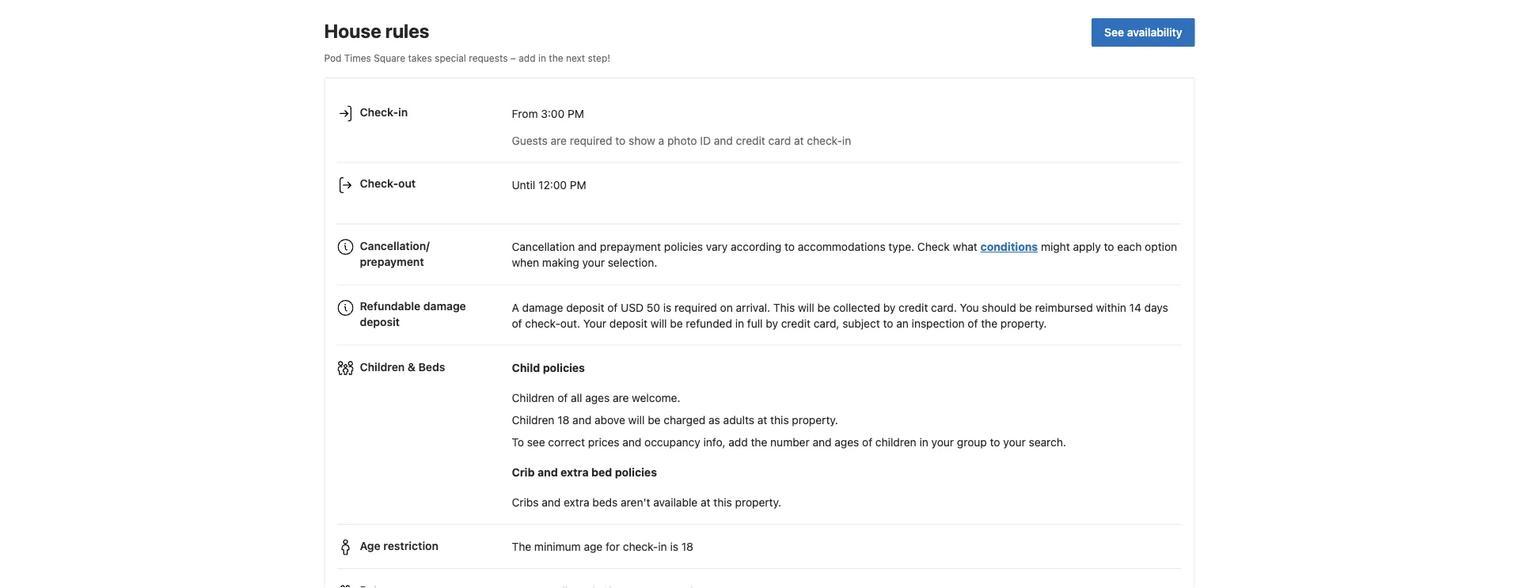 Task type: vqa. For each thing, say whether or not it's contained in the screenshot.
The See Availability
yes



Task type: describe. For each thing, give the bounding box(es) containing it.
refundable damage deposit
[[360, 300, 466, 329]]

takes
[[408, 53, 432, 64]]

requests
[[469, 53, 508, 64]]

what
[[953, 241, 978, 254]]

be up card,
[[817, 301, 830, 315]]

prices
[[588, 436, 620, 449]]

in down available
[[658, 541, 667, 554]]

0 vertical spatial are
[[551, 134, 567, 147]]

3:00 pm
[[541, 107, 584, 120]]

0 vertical spatial required
[[570, 134, 612, 147]]

1 horizontal spatial this
[[770, 414, 789, 427]]

subject
[[843, 317, 880, 330]]

check-out
[[360, 177, 416, 191]]

children for children of all ages are welcome.
[[512, 392, 555, 405]]

from
[[512, 107, 538, 120]]

of left "all"
[[558, 392, 568, 405]]

12:00 pm
[[538, 179, 586, 192]]

according
[[731, 241, 782, 254]]

extra for beds
[[564, 496, 589, 509]]

adults
[[723, 414, 755, 427]]

vary
[[706, 241, 728, 254]]

your inside might apply to each option when making your selection.
[[582, 257, 605, 270]]

0 horizontal spatial credit
[[736, 134, 765, 147]]

2 vertical spatial will
[[628, 414, 645, 427]]

type.
[[889, 241, 915, 254]]

for
[[606, 541, 620, 554]]

check- inside the a damage deposit of usd 50 is required on arrival. this will be collected by credit card. you should be reimbursed within 14 days of check-out. your deposit will be refunded in full by credit card, subject to an inspection of the property.
[[525, 317, 560, 330]]

until
[[512, 179, 535, 192]]

1 horizontal spatial are
[[613, 392, 629, 405]]

in right card
[[842, 134, 851, 147]]

children
[[876, 436, 917, 449]]

cancellation
[[512, 241, 575, 254]]

property. inside the a damage deposit of usd 50 is required on arrival. this will be collected by credit card. you should be reimbursed within 14 days of check-out. your deposit will be refunded in full by credit card, subject to an inspection of the property.
[[1001, 317, 1047, 330]]

children for children & beds
[[360, 361, 405, 374]]

cancellation/
[[360, 240, 430, 253]]

refundable
[[360, 300, 421, 313]]

and up making
[[578, 241, 597, 254]]

see availability
[[1105, 26, 1182, 39]]

add for in
[[519, 53, 536, 64]]

id
[[700, 134, 711, 147]]

crib
[[512, 466, 535, 479]]

check- for out
[[360, 177, 398, 191]]

check-in
[[360, 106, 408, 119]]

to inside might apply to each option when making your selection.
[[1104, 241, 1114, 254]]

children 18 and above will be charged as adults at this property.
[[512, 414, 838, 427]]

beds
[[592, 496, 618, 509]]

this
[[773, 301, 795, 315]]

beds
[[418, 361, 445, 374]]

children of all ages are welcome.
[[512, 392, 681, 405]]

prepayment inside cancellation/ prepayment
[[360, 255, 424, 268]]

and right prices
[[623, 436, 642, 449]]

accommodations
[[798, 241, 886, 254]]

1 vertical spatial property.
[[792, 414, 838, 427]]

0 horizontal spatial by
[[766, 317, 778, 330]]

you
[[960, 301, 979, 315]]

should
[[982, 301, 1016, 315]]

1 horizontal spatial will
[[651, 317, 667, 330]]

guests are required to show a photo id and credit card at check-in
[[512, 134, 851, 147]]

&
[[408, 361, 416, 374]]

available
[[653, 496, 698, 509]]

1 horizontal spatial by
[[883, 301, 896, 315]]

number
[[770, 436, 810, 449]]

the
[[512, 541, 531, 554]]

making
[[542, 257, 579, 270]]

child
[[512, 362, 540, 375]]

is for required
[[663, 301, 672, 315]]

to left show
[[615, 134, 626, 147]]

aren't
[[621, 496, 650, 509]]

photo
[[667, 134, 697, 147]]

when
[[512, 257, 539, 270]]

each
[[1117, 241, 1142, 254]]

minimum
[[534, 541, 581, 554]]

2 horizontal spatial check-
[[807, 134, 842, 147]]

of left children
[[862, 436, 873, 449]]

age restriction
[[360, 540, 439, 553]]

is for 18
[[670, 541, 678, 554]]

arrival.
[[736, 301, 770, 315]]

crib and extra bed policies
[[512, 466, 657, 479]]

search.
[[1029, 436, 1066, 449]]

see
[[527, 436, 545, 449]]

check- for in
[[360, 106, 398, 119]]

and right the "crib" at bottom left
[[538, 466, 558, 479]]

be left refunded
[[670, 317, 683, 330]]

age
[[360, 540, 381, 553]]

the minimum age for check-in is 18
[[512, 541, 693, 554]]

be down welcome.
[[648, 414, 661, 427]]

0 vertical spatial will
[[798, 301, 814, 315]]

to see correct prices and occupancy info, add the number and ages of children in your group to your search.
[[512, 436, 1066, 449]]

apply
[[1073, 241, 1101, 254]]

next
[[566, 53, 585, 64]]

cribs
[[512, 496, 539, 509]]

option
[[1145, 241, 1177, 254]]

your
[[583, 317, 606, 330]]

see availability button
[[1092, 19, 1195, 47]]

age
[[584, 541, 603, 554]]

house rules
[[324, 20, 429, 43]]

special
[[435, 53, 466, 64]]

deposit for refundable
[[360, 316, 400, 329]]

1 vertical spatial credit
[[899, 301, 928, 315]]

conditions
[[981, 241, 1038, 254]]

0 horizontal spatial this
[[714, 496, 732, 509]]

full
[[747, 317, 763, 330]]

square
[[374, 53, 405, 64]]

cancellation and prepayment policies vary according to accommodations type. check what conditions
[[512, 241, 1038, 254]]

and right id
[[714, 134, 733, 147]]

2 vertical spatial the
[[751, 436, 767, 449]]

a damage deposit of usd 50 is required on arrival. this will be collected by credit card. you should be reimbursed within 14 days of check-out. your deposit will be refunded in full by credit card, subject to an inspection of the property.
[[512, 301, 1168, 330]]



Task type: locate. For each thing, give the bounding box(es) containing it.
1 vertical spatial ages
[[835, 436, 859, 449]]

info,
[[703, 436, 726, 449]]

check- right for
[[623, 541, 658, 554]]

children for children 18 and above will be charged as adults at this property.
[[512, 414, 555, 427]]

ages left children
[[835, 436, 859, 449]]

add right –
[[519, 53, 536, 64]]

your left 'search.'
[[1003, 436, 1026, 449]]

required up refunded
[[675, 301, 717, 315]]

in inside the a damage deposit of usd 50 is required on arrival. this will be collected by credit card. you should be reimbursed within 14 days of check-out. your deposit will be refunded in full by credit card, subject to an inspection of the property.
[[735, 317, 744, 330]]

restriction
[[383, 540, 439, 553]]

0 horizontal spatial are
[[551, 134, 567, 147]]

ages right "all"
[[585, 392, 610, 405]]

be right should
[[1019, 301, 1032, 315]]

of down you
[[968, 317, 978, 330]]

pod times square takes special requests – add in the next step!
[[324, 53, 610, 64]]

extra left bed
[[561, 466, 589, 479]]

group
[[957, 436, 987, 449]]

18 up correct
[[558, 414, 570, 427]]

damage for refundable
[[423, 300, 466, 313]]

to inside the a damage deposit of usd 50 is required on arrival. this will be collected by credit card. you should be reimbursed within 14 days of check-out. your deposit will be refunded in full by credit card, subject to an inspection of the property.
[[883, 317, 893, 330]]

step!
[[588, 53, 610, 64]]

children & beds
[[360, 361, 445, 374]]

1 horizontal spatial property.
[[792, 414, 838, 427]]

card.
[[931, 301, 957, 315]]

1 vertical spatial add
[[729, 436, 748, 449]]

cancellation/ prepayment
[[360, 240, 430, 268]]

14
[[1130, 301, 1142, 315]]

from 3:00 pm
[[512, 107, 584, 120]]

collected
[[833, 301, 880, 315]]

damage right refundable
[[423, 300, 466, 313]]

1 horizontal spatial policies
[[615, 466, 657, 479]]

0 vertical spatial credit
[[736, 134, 765, 147]]

policies up "aren't"
[[615, 466, 657, 479]]

1 vertical spatial at
[[758, 414, 767, 427]]

your left group
[[932, 436, 954, 449]]

at right available
[[701, 496, 711, 509]]

within
[[1096, 301, 1127, 315]]

2 horizontal spatial policies
[[664, 241, 703, 254]]

0 vertical spatial policies
[[664, 241, 703, 254]]

welcome.
[[632, 392, 681, 405]]

1 horizontal spatial add
[[729, 436, 748, 449]]

this
[[770, 414, 789, 427], [714, 496, 732, 509]]

0 horizontal spatial your
[[582, 257, 605, 270]]

1 vertical spatial by
[[766, 317, 778, 330]]

check- right card
[[807, 134, 842, 147]]

credit
[[736, 134, 765, 147], [899, 301, 928, 315], [781, 317, 811, 330]]

required inside the a damage deposit of usd 50 is required on arrival. this will be collected by credit card. you should be reimbursed within 14 days of check-out. your deposit will be refunded in full by credit card, subject to an inspection of the property.
[[675, 301, 717, 315]]

to right 'according'
[[785, 241, 795, 254]]

0 horizontal spatial check-
[[525, 317, 560, 330]]

is right 50
[[663, 301, 672, 315]]

is down available
[[670, 541, 678, 554]]

child policies
[[512, 362, 585, 375]]

deposit for a
[[566, 301, 604, 315]]

1 horizontal spatial check-
[[623, 541, 658, 554]]

2 vertical spatial check-
[[623, 541, 658, 554]]

1 vertical spatial policies
[[543, 362, 585, 375]]

see
[[1105, 26, 1124, 39]]

1 vertical spatial check-
[[360, 177, 398, 191]]

add down adults at the bottom left of page
[[729, 436, 748, 449]]

1 vertical spatial is
[[670, 541, 678, 554]]

2 horizontal spatial your
[[1003, 436, 1026, 449]]

charged
[[664, 414, 706, 427]]

0 vertical spatial the
[[549, 53, 563, 64]]

0 vertical spatial add
[[519, 53, 536, 64]]

1 vertical spatial this
[[714, 496, 732, 509]]

prepayment up selection. on the top of the page
[[600, 241, 661, 254]]

1 check- from the top
[[360, 106, 398, 119]]

in right –
[[538, 53, 546, 64]]

ages
[[585, 392, 610, 405], [835, 436, 859, 449]]

at right adults at the bottom left of page
[[758, 414, 767, 427]]

property. up number
[[792, 414, 838, 427]]

damage
[[423, 300, 466, 313], [522, 301, 563, 315]]

2 vertical spatial children
[[512, 414, 555, 427]]

above
[[595, 414, 625, 427]]

deposit down refundable
[[360, 316, 400, 329]]

all
[[571, 392, 582, 405]]

might apply to each option when making your selection.
[[512, 241, 1177, 270]]

0 vertical spatial children
[[360, 361, 405, 374]]

2 horizontal spatial will
[[798, 301, 814, 315]]

1 horizontal spatial prepayment
[[600, 241, 661, 254]]

2 horizontal spatial property.
[[1001, 317, 1047, 330]]

property. down should
[[1001, 317, 1047, 330]]

children
[[360, 361, 405, 374], [512, 392, 555, 405], [512, 414, 555, 427]]

2 vertical spatial policies
[[615, 466, 657, 479]]

times
[[344, 53, 371, 64]]

0 vertical spatial property.
[[1001, 317, 1047, 330]]

1 horizontal spatial required
[[675, 301, 717, 315]]

of
[[607, 301, 618, 315], [512, 317, 522, 330], [968, 317, 978, 330], [558, 392, 568, 405], [862, 436, 873, 449]]

credit left card
[[736, 134, 765, 147]]

your
[[582, 257, 605, 270], [932, 436, 954, 449], [1003, 436, 1026, 449]]

check- up child policies at the left
[[525, 317, 560, 330]]

availability
[[1127, 26, 1182, 39]]

1 horizontal spatial damage
[[522, 301, 563, 315]]

2 horizontal spatial deposit
[[609, 317, 648, 330]]

0 vertical spatial 18
[[558, 414, 570, 427]]

property. down to see correct prices and occupancy info, add the number and ages of children in your group to your search.
[[735, 496, 781, 509]]

extra for bed
[[561, 466, 589, 479]]

the left next on the left top of the page
[[549, 53, 563, 64]]

and right cribs
[[542, 496, 561, 509]]

18
[[558, 414, 570, 427], [681, 541, 693, 554]]

will right above
[[628, 414, 645, 427]]

50
[[647, 301, 660, 315]]

children up see
[[512, 414, 555, 427]]

damage inside refundable damage deposit
[[423, 300, 466, 313]]

2 horizontal spatial at
[[794, 134, 804, 147]]

is inside the a damage deposit of usd 50 is required on arrival. this will be collected by credit card. you should be reimbursed within 14 days of check-out. your deposit will be refunded in full by credit card, subject to an inspection of the property.
[[663, 301, 672, 315]]

check-
[[360, 106, 398, 119], [360, 177, 398, 191]]

2 horizontal spatial credit
[[899, 301, 928, 315]]

to left an
[[883, 317, 893, 330]]

0 horizontal spatial required
[[570, 134, 612, 147]]

1 horizontal spatial credit
[[781, 317, 811, 330]]

children left &
[[360, 361, 405, 374]]

1 vertical spatial will
[[651, 317, 667, 330]]

in right children
[[920, 436, 929, 449]]

are up above
[[613, 392, 629, 405]]

deposit inside refundable damage deposit
[[360, 316, 400, 329]]

18 down available
[[681, 541, 693, 554]]

damage right a
[[522, 301, 563, 315]]

a
[[658, 134, 664, 147]]

and right number
[[813, 436, 832, 449]]

1 vertical spatial children
[[512, 392, 555, 405]]

add for the
[[729, 436, 748, 449]]

0 horizontal spatial deposit
[[360, 316, 400, 329]]

check-
[[807, 134, 842, 147], [525, 317, 560, 330], [623, 541, 658, 554]]

deposit down usd
[[609, 317, 648, 330]]

and
[[714, 134, 733, 147], [578, 241, 597, 254], [573, 414, 592, 427], [623, 436, 642, 449], [813, 436, 832, 449], [538, 466, 558, 479], [542, 496, 561, 509]]

1 vertical spatial are
[[613, 392, 629, 405]]

the down should
[[981, 317, 998, 330]]

policies left vary
[[664, 241, 703, 254]]

in down square
[[398, 106, 408, 119]]

selection.
[[608, 257, 657, 270]]

0 horizontal spatial at
[[701, 496, 711, 509]]

0 vertical spatial this
[[770, 414, 789, 427]]

policies up "all"
[[543, 362, 585, 375]]

0 vertical spatial check-
[[807, 134, 842, 147]]

on
[[720, 301, 733, 315]]

0 vertical spatial by
[[883, 301, 896, 315]]

in left the full
[[735, 317, 744, 330]]

a
[[512, 301, 519, 315]]

card
[[768, 134, 791, 147]]

this right available
[[714, 496, 732, 509]]

damage for a
[[522, 301, 563, 315]]

0 vertical spatial is
[[663, 301, 672, 315]]

show
[[629, 134, 655, 147]]

check- up cancellation/
[[360, 177, 398, 191]]

0 horizontal spatial damage
[[423, 300, 466, 313]]

required down 3:00 pm
[[570, 134, 612, 147]]

2 horizontal spatial the
[[981, 317, 998, 330]]

will down 50
[[651, 317, 667, 330]]

check- down square
[[360, 106, 398, 119]]

as
[[709, 414, 720, 427]]

cribs and extra beds aren't available at this property.
[[512, 496, 781, 509]]

the
[[549, 53, 563, 64], [981, 317, 998, 330], [751, 436, 767, 449]]

at right card
[[794, 134, 804, 147]]

the inside the a damage deposit of usd 50 is required on arrival. this will be collected by credit card. you should be reimbursed within 14 days of check-out. your deposit will be refunded in full by credit card, subject to an inspection of the property.
[[981, 317, 998, 330]]

by
[[883, 301, 896, 315], [766, 317, 778, 330]]

card,
[[814, 317, 840, 330]]

extra left beds at the bottom of the page
[[564, 496, 589, 509]]

to right group
[[990, 436, 1000, 449]]

0 horizontal spatial prepayment
[[360, 255, 424, 268]]

2 vertical spatial property.
[[735, 496, 781, 509]]

1 vertical spatial required
[[675, 301, 717, 315]]

1 horizontal spatial the
[[751, 436, 767, 449]]

0 horizontal spatial will
[[628, 414, 645, 427]]

this up to see correct prices and occupancy info, add the number and ages of children in your group to your search.
[[770, 414, 789, 427]]

are down 3:00 pm
[[551, 134, 567, 147]]

to
[[512, 436, 524, 449]]

credit down this
[[781, 317, 811, 330]]

2 vertical spatial credit
[[781, 317, 811, 330]]

1 vertical spatial the
[[981, 317, 998, 330]]

0 horizontal spatial policies
[[543, 362, 585, 375]]

conditions link
[[981, 241, 1038, 254]]

of down a
[[512, 317, 522, 330]]

refunded
[[686, 317, 732, 330]]

might
[[1041, 241, 1070, 254]]

2 vertical spatial at
[[701, 496, 711, 509]]

1 horizontal spatial your
[[932, 436, 954, 449]]

will right this
[[798, 301, 814, 315]]

your right making
[[582, 257, 605, 270]]

required
[[570, 134, 612, 147], [675, 301, 717, 315]]

0 horizontal spatial the
[[549, 53, 563, 64]]

by right the full
[[766, 317, 778, 330]]

usd
[[621, 301, 644, 315]]

0 horizontal spatial property.
[[735, 496, 781, 509]]

damage inside the a damage deposit of usd 50 is required on arrival. this will be collected by credit card. you should be reimbursed within 14 days of check-out. your deposit will be refunded in full by credit card, subject to an inspection of the property.
[[522, 301, 563, 315]]

days
[[1145, 301, 1168, 315]]

out.
[[560, 317, 580, 330]]

bed
[[591, 466, 612, 479]]

children down "child"
[[512, 392, 555, 405]]

and down "all"
[[573, 414, 592, 427]]

0 horizontal spatial add
[[519, 53, 536, 64]]

pod
[[324, 53, 342, 64]]

1 vertical spatial extra
[[564, 496, 589, 509]]

reimbursed
[[1035, 301, 1093, 315]]

1 vertical spatial check-
[[525, 317, 560, 330]]

at
[[794, 134, 804, 147], [758, 414, 767, 427], [701, 496, 711, 509]]

to left each
[[1104, 241, 1114, 254]]

in
[[538, 53, 546, 64], [398, 106, 408, 119], [842, 134, 851, 147], [735, 317, 744, 330], [920, 436, 929, 449], [658, 541, 667, 554]]

1 horizontal spatial ages
[[835, 436, 859, 449]]

0 horizontal spatial ages
[[585, 392, 610, 405]]

1 horizontal spatial deposit
[[566, 301, 604, 315]]

deposit
[[566, 301, 604, 315], [360, 316, 400, 329], [609, 317, 648, 330]]

0 vertical spatial prepayment
[[600, 241, 661, 254]]

1 vertical spatial prepayment
[[360, 255, 424, 268]]

the down adults at the bottom left of page
[[751, 436, 767, 449]]

by right collected
[[883, 301, 896, 315]]

until 12:00 pm
[[512, 179, 586, 192]]

1 vertical spatial 18
[[681, 541, 693, 554]]

0 vertical spatial extra
[[561, 466, 589, 479]]

2 check- from the top
[[360, 177, 398, 191]]

0 vertical spatial ages
[[585, 392, 610, 405]]

1 horizontal spatial at
[[758, 414, 767, 427]]

deposit up your
[[566, 301, 604, 315]]

prepayment down cancellation/
[[360, 255, 424, 268]]

0 horizontal spatial 18
[[558, 414, 570, 427]]

of left usd
[[607, 301, 618, 315]]

rules
[[385, 20, 429, 43]]

1 horizontal spatial 18
[[681, 541, 693, 554]]

credit up an
[[899, 301, 928, 315]]

0 vertical spatial at
[[794, 134, 804, 147]]

house
[[324, 20, 381, 43]]

an
[[896, 317, 909, 330]]

0 vertical spatial check-
[[360, 106, 398, 119]]



